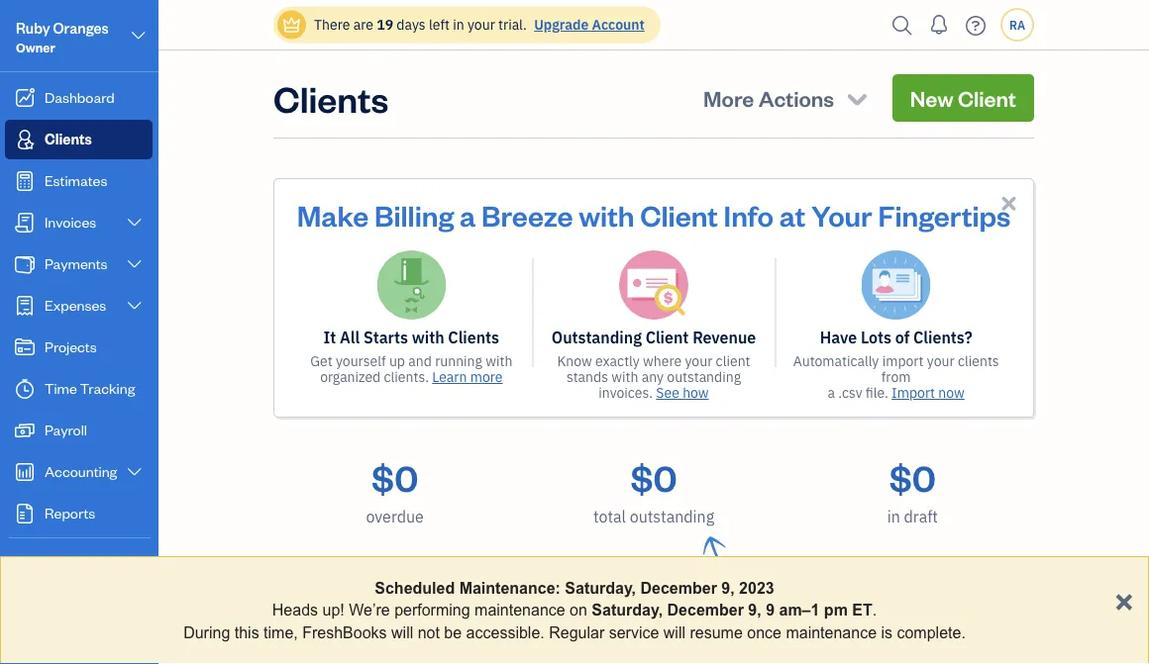 Task type: locate. For each thing, give the bounding box(es) containing it.
9, left '9'
[[748, 602, 761, 620]]

accounting link
[[5, 453, 153, 492]]

a
[[460, 196, 476, 233], [828, 384, 835, 402]]

time tracking link
[[5, 369, 153, 409]]

$0 down the see
[[630, 454, 677, 501]]

know exactly where your client stands with any outstanding invoices.
[[557, 352, 750, 402]]

with left any
[[611, 368, 638, 386]]

in right left
[[453, 15, 464, 34]]

know
[[557, 352, 592, 370]]

performing
[[394, 602, 470, 620]]

more
[[470, 368, 503, 386]]

your down clients? on the right
[[927, 352, 955, 370]]

reports link
[[5, 494, 153, 534]]

.csv
[[838, 384, 862, 402]]

1 horizontal spatial your
[[685, 352, 713, 370]]

0 horizontal spatial maintenance
[[475, 602, 565, 620]]

0 vertical spatial saturday,
[[565, 579, 636, 597]]

0 horizontal spatial your
[[467, 15, 495, 34]]

×
[[1115, 582, 1133, 618]]

yourself
[[336, 352, 386, 370]]

expense image
[[13, 296, 37, 316]]

chevron large down image for accounting
[[125, 465, 144, 480]]

1 horizontal spatial will
[[663, 624, 686, 642]]

it all starts with clients
[[324, 327, 499, 348]]

0 vertical spatial clients
[[273, 74, 389, 121]]

project image
[[13, 338, 37, 358]]

december up resume
[[667, 602, 744, 620]]

chevron large down image inside invoices link
[[125, 215, 144, 231]]

service
[[609, 624, 659, 642]]

chevrondown image
[[843, 84, 871, 112]]

0 horizontal spatial clients
[[45, 129, 92, 148]]

2 $0 from the left
[[630, 454, 677, 501]]

chevron large down image right accounting
[[125, 465, 144, 480]]

0 horizontal spatial 9,
[[721, 579, 735, 597]]

1 vertical spatial outstanding
[[630, 507, 714, 527]]

projects
[[45, 337, 97, 356]]

up!
[[322, 602, 344, 620]]

sunny upside
[[621, 630, 718, 650]]

your left the trial. at the left top
[[467, 15, 495, 34]]

1 vertical spatial saturday,
[[592, 602, 663, 620]]

3 $0 from the left
[[889, 454, 936, 501]]

× button
[[1115, 582, 1133, 618]]

in left draft
[[887, 507, 900, 527]]

1 horizontal spatial $0
[[630, 454, 677, 501]]

1 vertical spatial 9,
[[748, 602, 761, 620]]

scheduled
[[375, 579, 455, 597]]

0 horizontal spatial in
[[453, 15, 464, 34]]

revenue
[[693, 327, 756, 348]]

expenses
[[45, 296, 106, 315]]

outstanding
[[552, 327, 642, 348]]

maintenance down the maintenance:
[[475, 602, 565, 620]]

clients
[[273, 74, 389, 121], [45, 129, 92, 148], [448, 327, 499, 348]]

chevron large down image right invoices
[[125, 215, 144, 231]]

9, left the 2023
[[721, 579, 735, 597]]

$0 inside $0 in draft
[[889, 454, 936, 501]]

2 vertical spatial client
[[646, 327, 689, 348]]

overdue
[[366, 507, 424, 527]]

chevron large down image
[[125, 298, 144, 314]]

freshbooks
[[302, 624, 387, 642]]

clients link
[[5, 120, 153, 159]]

$0
[[372, 454, 418, 501], [630, 454, 677, 501], [889, 454, 936, 501]]

upgrade account link
[[530, 15, 645, 34]]

will left not
[[391, 624, 413, 642]]

client left 'info'
[[640, 196, 718, 233]]

actions
[[758, 84, 834, 112]]

client up where
[[646, 327, 689, 348]]

ruby
[[16, 18, 50, 37]]

outstanding
[[667, 368, 741, 386], [630, 507, 714, 527]]

0 vertical spatial client
[[958, 84, 1016, 112]]

is
[[881, 624, 893, 642]]

0 horizontal spatial will
[[391, 624, 413, 642]]

your for there
[[467, 15, 495, 34]]

total
[[593, 507, 626, 527]]

outstanding down revenue
[[667, 368, 741, 386]]

2 vertical spatial clients
[[448, 327, 499, 348]]

ra
[[1009, 17, 1025, 33]]

outstanding client revenue image
[[619, 251, 688, 320]]

client inside new client link
[[958, 84, 1016, 112]]

client for new
[[958, 84, 1016, 112]]

saturday, up "service" in the bottom right of the page
[[592, 602, 663, 620]]

client right new
[[958, 84, 1016, 112]]

crown image
[[281, 14, 302, 35]]

saturday, up on
[[565, 579, 636, 597]]

reports
[[45, 504, 95, 523]]

0 vertical spatial in
[[453, 15, 464, 34]]

your up how
[[685, 352, 713, 370]]

draft
[[904, 507, 938, 527]]

1 vertical spatial in
[[887, 507, 900, 527]]

it
[[324, 327, 336, 348]]

$0 inside $0 overdue
[[372, 454, 418, 501]]

2 horizontal spatial $0
[[889, 454, 936, 501]]

9
[[766, 602, 775, 620]]

am–1
[[779, 602, 820, 620]]

time,
[[264, 624, 298, 642]]

saturday,
[[565, 579, 636, 597], [592, 602, 663, 620]]

with up and
[[412, 327, 444, 348]]

dashboard image
[[13, 88, 37, 108]]

get
[[310, 352, 332, 370]]

with right running at the bottom of the page
[[486, 352, 513, 370]]

time tracking
[[45, 379, 135, 398]]

0 vertical spatial a
[[460, 196, 476, 233]]

clients.
[[384, 368, 429, 386]]

heads
[[272, 602, 318, 620]]

december
[[640, 579, 717, 597], [667, 602, 744, 620]]

it all starts with clients image
[[377, 251, 446, 320]]

have lots of clients? automatically import your clients from a .csv file. import now
[[793, 327, 999, 402]]

your inside have lots of clients? automatically import your clients from a .csv file. import now
[[927, 352, 955, 370]]

2023
[[739, 579, 774, 597]]

expenses link
[[5, 286, 153, 326]]

and
[[408, 352, 432, 370]]

billing
[[374, 196, 454, 233]]

exactly
[[595, 352, 640, 370]]

search image
[[887, 10, 918, 40]]

maintenance down pm
[[786, 624, 877, 642]]

will right "service" in the bottom right of the page
[[663, 624, 686, 642]]

upgrade
[[534, 15, 589, 34]]

$0 inside $0 total outstanding
[[630, 454, 677, 501]]

1 horizontal spatial a
[[828, 384, 835, 402]]

ra button
[[1000, 8, 1034, 42]]

1 will from the left
[[391, 624, 413, 642]]

all
[[340, 327, 360, 348]]

$0 up draft
[[889, 454, 936, 501]]

payments link
[[5, 245, 153, 284]]

2 horizontal spatial your
[[927, 352, 955, 370]]

your for have
[[927, 352, 955, 370]]

0 vertical spatial december
[[640, 579, 717, 597]]

where
[[643, 352, 682, 370]]

2 horizontal spatial clients
[[448, 327, 499, 348]]

this
[[235, 624, 259, 642]]

close image
[[998, 192, 1020, 215]]

clients?
[[913, 327, 972, 348]]

a left .csv
[[828, 384, 835, 402]]

invoice image
[[13, 213, 37, 233]]

1 $0 from the left
[[372, 454, 418, 501]]

clients up running at the bottom of the page
[[448, 327, 499, 348]]

clients down there
[[273, 74, 389, 121]]

we're
[[349, 602, 390, 620]]

december up sunny upside link
[[640, 579, 717, 597]]

money image
[[13, 421, 37, 441]]

recently active
[[273, 554, 429, 582]]

chevron large down image
[[129, 24, 148, 48], [125, 215, 144, 231], [125, 257, 144, 272], [125, 465, 144, 480]]

1 vertical spatial maintenance
[[786, 624, 877, 642]]

in inside $0 in draft
[[887, 507, 900, 527]]

0 horizontal spatial $0
[[372, 454, 418, 501]]

1 vertical spatial clients
[[45, 129, 92, 148]]

file.
[[866, 384, 888, 402]]

dashboard
[[45, 88, 115, 106]]

outstanding right total
[[630, 507, 714, 527]]

$0 up overdue
[[372, 454, 418, 501]]

sunny
[[621, 630, 665, 650]]

1 vertical spatial december
[[667, 602, 744, 620]]

oranges
[[53, 18, 109, 37]]

active
[[365, 554, 429, 582]]

from
[[881, 368, 911, 386]]

a right billing
[[460, 196, 476, 233]]

chevron large down image up chevron large down icon
[[125, 257, 144, 272]]

0 vertical spatial outstanding
[[667, 368, 741, 386]]

at
[[779, 196, 806, 233]]

client
[[958, 84, 1016, 112], [640, 196, 718, 233], [646, 327, 689, 348]]

left
[[429, 15, 450, 34]]

upside
[[669, 630, 718, 650]]

1 horizontal spatial maintenance
[[786, 624, 877, 642]]

with inside know exactly where your client stands with any outstanding invoices.
[[611, 368, 638, 386]]

1 vertical spatial a
[[828, 384, 835, 402]]

1 horizontal spatial in
[[887, 507, 900, 527]]

resume
[[690, 624, 743, 642]]

clients down dashboard link
[[45, 129, 92, 148]]

1 horizontal spatial clients
[[273, 74, 389, 121]]

19
[[377, 15, 393, 34]]



Task type: describe. For each thing, give the bounding box(es) containing it.
0 vertical spatial maintenance
[[475, 602, 565, 620]]

how
[[683, 384, 709, 402]]

during
[[183, 624, 230, 642]]

your
[[811, 196, 872, 233]]

accessible.
[[466, 624, 545, 642]]

outstanding client revenue
[[552, 327, 756, 348]]

invoices link
[[5, 203, 153, 243]]

once
[[747, 624, 782, 642]]

not
[[418, 624, 440, 642]]

more actions button
[[693, 74, 881, 122]]

pm
[[824, 602, 848, 620]]

tracking
[[80, 379, 135, 398]]

clients
[[958, 352, 999, 370]]

× dialog
[[0, 557, 1149, 665]]

learn
[[432, 368, 467, 386]]

.
[[872, 602, 877, 620]]

complete.
[[897, 624, 966, 642]]

ruby oranges owner
[[16, 18, 109, 55]]

owner
[[16, 39, 55, 55]]

plus image
[[386, 657, 409, 665]]

chevron large down image right oranges
[[129, 24, 148, 48]]

timer image
[[13, 379, 37, 399]]

with right breeze
[[579, 196, 634, 233]]

import
[[882, 352, 924, 370]]

go to help image
[[960, 10, 992, 40]]

new
[[910, 84, 954, 112]]

$0 total outstanding
[[593, 454, 714, 527]]

on
[[570, 602, 587, 620]]

time
[[45, 379, 77, 398]]

estimate image
[[13, 171, 37, 191]]

et
[[852, 602, 872, 620]]

$0 in draft
[[887, 454, 938, 527]]

report image
[[13, 504, 37, 524]]

chart image
[[13, 463, 37, 482]]

see how
[[656, 384, 709, 402]]

0 horizontal spatial a
[[460, 196, 476, 233]]

with inside get yourself up and running with organized clients.
[[486, 352, 513, 370]]

more actions
[[703, 84, 834, 112]]

have lots of clients? image
[[861, 251, 931, 320]]

trial.
[[498, 15, 527, 34]]

payment image
[[13, 255, 37, 274]]

there are 19 days left in your trial. upgrade account
[[314, 15, 645, 34]]

see
[[656, 384, 679, 402]]

apps
[[15, 558, 44, 575]]

$0 for $0 overdue
[[372, 454, 418, 501]]

starts
[[363, 327, 408, 348]]

running
[[435, 352, 482, 370]]

scheduled maintenance: saturday, december 9, 2023 heads up! we're performing maintenance on saturday, december 9, 9 am–1 pm et . during this time, freshbooks will not be accessible. regular service will resume once maintenance is complete.
[[183, 579, 966, 642]]

$0 for $0 in draft
[[889, 454, 936, 501]]

2 will from the left
[[663, 624, 686, 642]]

client image
[[13, 130, 37, 150]]

outstanding inside $0 total outstanding
[[630, 507, 714, 527]]

chevron large down image for payments
[[125, 257, 144, 272]]

new client link
[[892, 74, 1034, 122]]

more
[[703, 84, 754, 112]]

up
[[389, 352, 405, 370]]

fingertips
[[878, 196, 1011, 233]]

breeze
[[481, 196, 573, 233]]

make
[[297, 196, 369, 233]]

outstanding inside know exactly where your client stands with any outstanding invoices.
[[667, 368, 741, 386]]

new client
[[910, 84, 1016, 112]]

1 vertical spatial client
[[640, 196, 718, 233]]

stands
[[567, 368, 608, 386]]

dashboard link
[[5, 78, 153, 118]]

make billing a breeze with client info at your fingertips
[[297, 196, 1011, 233]]

accounting
[[45, 462, 117, 481]]

of
[[895, 327, 910, 348]]

invoices.
[[599, 384, 653, 402]]

estimates
[[45, 171, 107, 190]]

payroll link
[[5, 411, 153, 451]]

projects link
[[5, 328, 153, 368]]

your inside know exactly where your client stands with any outstanding invoices.
[[685, 352, 713, 370]]

0 vertical spatial 9,
[[721, 579, 735, 597]]

payments
[[45, 254, 107, 273]]

$0 overdue
[[366, 454, 424, 527]]

now
[[938, 384, 965, 402]]

client
[[716, 352, 750, 370]]

organized
[[320, 368, 381, 386]]

info
[[724, 196, 774, 233]]

account
[[592, 15, 645, 34]]

clients inside main element
[[45, 129, 92, 148]]

1 horizontal spatial 9,
[[748, 602, 761, 620]]

notifications image
[[923, 5, 955, 45]]

chevron large down image for invoices
[[125, 215, 144, 231]]

client for outstanding
[[646, 327, 689, 348]]

regular
[[549, 624, 604, 642]]

maintenance:
[[459, 579, 561, 597]]

days
[[397, 15, 426, 34]]

estimates link
[[5, 161, 153, 201]]

main element
[[0, 0, 208, 665]]

get yourself up and running with organized clients.
[[310, 352, 513, 386]]

be
[[444, 624, 462, 642]]

invoices
[[45, 212, 96, 231]]

$0 for $0 total outstanding
[[630, 454, 677, 501]]

a inside have lots of clients? automatically import your clients from a .csv file. import now
[[828, 384, 835, 402]]



Task type: vqa. For each thing, say whether or not it's contained in the screenshot.
first $0 from the right
yes



